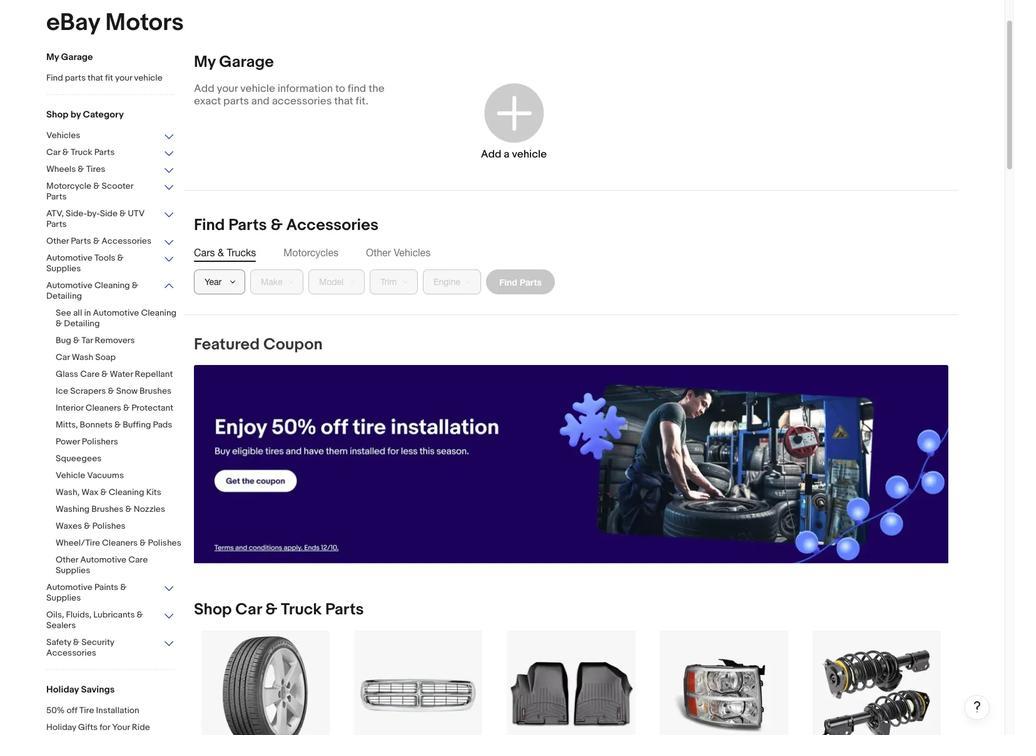 Task type: locate. For each thing, give the bounding box(es) containing it.
1 vertical spatial detailing
[[64, 319, 100, 329]]

truck inside vehicles car & truck parts wheels & tires motorcycle & scooter parts atv, side-by-side & utv parts other parts & accessories automotive tools & supplies automotive cleaning & detailing see all in automotive cleaning & detailing bug & tar removers car wash soap glass care & water repellant ice scrapers & snow brushes interior cleaners & protectant mitts, bonnets & buffing pads power polishers squeegees vehicle vacuums wash, wax & cleaning kits washing brushes & nozzles waxes & polishes wheel/tire cleaners & polishes other automotive care supplies automotive paints & supplies oils, fluids, lubricants & sealers safety & security accessories
[[71, 147, 92, 158]]

lubricants
[[93, 610, 135, 621]]

0 horizontal spatial vehicles
[[46, 130, 80, 141]]

detailing
[[46, 291, 82, 302], [64, 319, 100, 329]]

0 horizontal spatial find
[[46, 73, 63, 83]]

side-
[[66, 208, 87, 219]]

0 vertical spatial supplies
[[46, 263, 81, 274]]

2 horizontal spatial accessories
[[286, 216, 379, 235]]

see all in automotive cleaning & detailing link
[[56, 308, 184, 330]]

supplies
[[46, 263, 81, 274], [56, 566, 90, 576], [46, 593, 81, 604]]

1 horizontal spatial vehicle
[[240, 83, 275, 95]]

enjoy 50% off tire installation image
[[194, 365, 949, 564]]

wheels & tires button
[[46, 164, 175, 176]]

&
[[62, 147, 69, 158], [78, 164, 84, 175], [93, 181, 100, 192], [120, 208, 126, 219], [271, 216, 283, 235], [93, 236, 100, 247], [218, 247, 224, 258], [117, 253, 124, 263], [132, 280, 138, 291], [56, 319, 62, 329], [73, 335, 80, 346], [102, 369, 108, 380], [108, 386, 114, 397], [123, 403, 130, 414], [115, 420, 121, 431], [100, 488, 107, 498], [125, 504, 132, 515], [84, 521, 90, 532], [140, 538, 146, 549], [120, 583, 127, 593], [265, 601, 277, 620], [137, 610, 143, 621], [73, 638, 80, 648]]

1 vertical spatial car
[[56, 352, 70, 363]]

1 vertical spatial brushes
[[92, 504, 123, 515]]

parts left "fit"
[[65, 73, 86, 83]]

0 vertical spatial brushes
[[140, 386, 172, 397]]

garage
[[61, 51, 93, 63], [219, 53, 274, 72]]

None text field
[[194, 365, 949, 565]]

your left and
[[217, 83, 238, 95]]

holiday down the 50%
[[46, 723, 76, 733]]

my
[[46, 51, 59, 63], [194, 53, 216, 72]]

vehicle inside button
[[512, 148, 547, 161]]

0 vertical spatial shop
[[46, 109, 68, 121]]

fit.
[[356, 95, 369, 108]]

1 vertical spatial truck
[[281, 601, 322, 620]]

1 vertical spatial vehicles
[[394, 247, 431, 258]]

waxes
[[56, 521, 82, 532]]

2 horizontal spatial find
[[499, 277, 517, 288]]

1 horizontal spatial that
[[334, 95, 353, 108]]

0 horizontal spatial parts
[[65, 73, 86, 83]]

that
[[88, 73, 103, 83], [334, 95, 353, 108]]

vehicle left information
[[240, 83, 275, 95]]

automotive left tools
[[46, 253, 92, 263]]

supplies up oils,
[[46, 593, 81, 604]]

interior cleaners & protectant link
[[56, 403, 184, 415]]

accessories down sealers
[[46, 648, 96, 659]]

parts inside add your vehicle information to find the exact parts and accessories that fit.
[[223, 95, 249, 108]]

0 horizontal spatial shop
[[46, 109, 68, 121]]

0 horizontal spatial polishes
[[92, 521, 126, 532]]

tab list
[[194, 246, 949, 260]]

tab list containing cars & trucks
[[194, 246, 949, 260]]

1 horizontal spatial your
[[217, 83, 238, 95]]

find
[[46, 73, 63, 83], [194, 216, 225, 235], [499, 277, 517, 288]]

detailing up see
[[46, 291, 82, 302]]

1 vertical spatial add
[[481, 148, 502, 161]]

car inside main content
[[235, 601, 262, 620]]

1 vertical spatial that
[[334, 95, 353, 108]]

my garage
[[46, 51, 93, 63], [194, 53, 274, 72]]

all
[[73, 308, 82, 319]]

vehicle
[[134, 73, 163, 83], [240, 83, 275, 95], [512, 148, 547, 161]]

add
[[194, 83, 214, 95], [481, 148, 502, 161]]

0 vertical spatial car
[[46, 147, 60, 158]]

wash, wax & cleaning kits link
[[56, 488, 184, 499]]

find parts button
[[486, 270, 555, 295]]

my down ebay
[[46, 51, 59, 63]]

vacuums
[[87, 471, 124, 481]]

cleaners
[[86, 403, 121, 414], [102, 538, 138, 549]]

vehicles inside "tab list"
[[394, 247, 431, 258]]

that left fit.
[[334, 95, 353, 108]]

and
[[251, 95, 270, 108]]

find
[[348, 83, 366, 95]]

care
[[80, 369, 100, 380], [128, 555, 148, 566]]

find parts that fit your vehicle link
[[46, 73, 175, 84]]

garage up find parts that fit your vehicle
[[61, 51, 93, 63]]

0 vertical spatial find
[[46, 73, 63, 83]]

0 horizontal spatial add
[[194, 83, 214, 95]]

cleaners down the waxes & polishes link
[[102, 538, 138, 549]]

1 holiday from the top
[[46, 685, 79, 697]]

0 vertical spatial polishes
[[92, 521, 126, 532]]

add left a
[[481, 148, 502, 161]]

automotive down automotive cleaning & detailing dropdown button
[[93, 308, 139, 319]]

scooter
[[102, 181, 133, 192]]

0 horizontal spatial brushes
[[92, 504, 123, 515]]

other
[[46, 236, 69, 247], [366, 247, 391, 258], [56, 555, 78, 566]]

my garage down ebay
[[46, 51, 93, 63]]

1 vertical spatial find
[[194, 216, 225, 235]]

holiday up the 50%
[[46, 685, 79, 697]]

brushes down wash, wax & cleaning kits link
[[92, 504, 123, 515]]

truck
[[71, 147, 92, 158], [281, 601, 322, 620]]

truck for vehicles
[[71, 147, 92, 158]]

1 vertical spatial holiday
[[46, 723, 76, 733]]

1 horizontal spatial vehicles
[[394, 247, 431, 258]]

washing brushes & nozzles link
[[56, 504, 184, 516]]

automotive
[[46, 253, 92, 263], [46, 280, 92, 291], [93, 308, 139, 319], [80, 555, 126, 566], [46, 583, 92, 593]]

0 vertical spatial accessories
[[286, 216, 379, 235]]

cleaning up 'bug & tar removers' link
[[141, 308, 177, 319]]

2 vertical spatial other
[[56, 555, 78, 566]]

garage up and
[[219, 53, 274, 72]]

1 horizontal spatial parts
[[223, 95, 249, 108]]

care down wheel/tire cleaners & polishes 'link'
[[128, 555, 148, 566]]

vehicle
[[56, 471, 85, 481]]

1 horizontal spatial garage
[[219, 53, 274, 72]]

squeegees link
[[56, 454, 184, 466]]

main content
[[184, 53, 990, 736]]

add inside add your vehicle information to find the exact parts and accessories that fit.
[[194, 83, 214, 95]]

0 vertical spatial holiday
[[46, 685, 79, 697]]

for
[[100, 723, 110, 733]]

your
[[112, 723, 130, 733]]

1 vertical spatial accessories
[[101, 236, 151, 247]]

add a vehicle
[[481, 148, 547, 161]]

to
[[335, 83, 345, 95]]

care up scrapers
[[80, 369, 100, 380]]

1 horizontal spatial find
[[194, 216, 225, 235]]

oils,
[[46, 610, 64, 621]]

your
[[115, 73, 132, 83], [217, 83, 238, 95]]

vehicles button
[[46, 130, 175, 142]]

polishes
[[92, 521, 126, 532], [148, 538, 181, 549]]

find inside find parts that fit your vehicle link
[[46, 73, 63, 83]]

0 horizontal spatial that
[[88, 73, 103, 83]]

1 vertical spatial care
[[128, 555, 148, 566]]

exact
[[194, 95, 221, 108]]

add inside button
[[481, 148, 502, 161]]

mitts,
[[56, 420, 78, 431]]

automotive up see
[[46, 280, 92, 291]]

car & truck parts button
[[46, 147, 175, 159]]

cleaning down the vehicle vacuums link
[[109, 488, 144, 498]]

scrapers
[[70, 386, 106, 397]]

0 horizontal spatial garage
[[61, 51, 93, 63]]

shop inside main content
[[194, 601, 232, 620]]

1 vertical spatial cleaning
[[141, 308, 177, 319]]

1 horizontal spatial shop
[[194, 601, 232, 620]]

parts left and
[[223, 95, 249, 108]]

add for add your vehicle information to find the exact parts and accessories that fit.
[[194, 83, 214, 95]]

0 horizontal spatial accessories
[[46, 648, 96, 659]]

add left and
[[194, 83, 214, 95]]

1 vertical spatial parts
[[223, 95, 249, 108]]

motors
[[105, 8, 184, 38]]

other vehicles
[[366, 247, 431, 258]]

automotive up fluids,
[[46, 583, 92, 593]]

0 horizontal spatial care
[[80, 369, 100, 380]]

1 horizontal spatial my
[[194, 53, 216, 72]]

your inside add your vehicle information to find the exact parts and accessories that fit.
[[217, 83, 238, 95]]

50% off tire installation link
[[46, 706, 175, 718]]

car
[[46, 147, 60, 158], [56, 352, 70, 363], [235, 601, 262, 620]]

0 vertical spatial add
[[194, 83, 214, 95]]

your right "fit"
[[115, 73, 132, 83]]

1 horizontal spatial my garage
[[194, 53, 274, 72]]

featured coupon
[[194, 335, 323, 355]]

bug & tar removers link
[[56, 335, 184, 347]]

& inside "tab list"
[[218, 247, 224, 258]]

2 vertical spatial accessories
[[46, 648, 96, 659]]

0 vertical spatial vehicles
[[46, 130, 80, 141]]

cleaners up "bonnets"
[[86, 403, 121, 414]]

1 horizontal spatial polishes
[[148, 538, 181, 549]]

vehicle for add a vehicle
[[512, 148, 547, 161]]

ice scrapers & snow brushes link
[[56, 386, 184, 398]]

2 vertical spatial find
[[499, 277, 517, 288]]

cleaning down automotive tools & supplies dropdown button
[[94, 280, 130, 291]]

my up the exact
[[194, 53, 216, 72]]

vehicle right "fit"
[[134, 73, 163, 83]]

shop
[[46, 109, 68, 121], [194, 601, 232, 620]]

my garage up the exact
[[194, 53, 274, 72]]

1 vertical spatial shop
[[194, 601, 232, 620]]

that left "fit"
[[88, 73, 103, 83]]

see
[[56, 308, 71, 319]]

0 vertical spatial parts
[[65, 73, 86, 83]]

coupon
[[263, 335, 323, 355]]

supplies down wheel/tire
[[56, 566, 90, 576]]

1 horizontal spatial add
[[481, 148, 502, 161]]

2 vertical spatial car
[[235, 601, 262, 620]]

2 holiday from the top
[[46, 723, 76, 733]]

accessories down atv, side-by-side & utv parts dropdown button
[[101, 236, 151, 247]]

vehicle right a
[[512, 148, 547, 161]]

0 horizontal spatial truck
[[71, 147, 92, 158]]

glass care & water repellant link
[[56, 369, 184, 381]]

0 vertical spatial truck
[[71, 147, 92, 158]]

1 horizontal spatial brushes
[[140, 386, 172, 397]]

2 horizontal spatial vehicle
[[512, 148, 547, 161]]

brushes down repellant
[[140, 386, 172, 397]]

polishes down nozzles
[[148, 538, 181, 549]]

accessories up motorcycles
[[286, 216, 379, 235]]

find inside find parts "button"
[[499, 277, 517, 288]]

repellant
[[135, 369, 173, 380]]

1 vertical spatial other
[[366, 247, 391, 258]]

ebay
[[46, 8, 100, 38]]

vehicle for add your vehicle information to find the exact parts and accessories that fit.
[[240, 83, 275, 95]]

detailing up tar
[[64, 319, 100, 329]]

washing
[[56, 504, 90, 515]]

vehicle inside add your vehicle information to find the exact parts and accessories that fit.
[[240, 83, 275, 95]]

power
[[56, 437, 80, 447]]

supplies left tools
[[46, 263, 81, 274]]

2 vertical spatial cleaning
[[109, 488, 144, 498]]

1 horizontal spatial truck
[[281, 601, 322, 620]]

polishes down washing brushes & nozzles link
[[92, 521, 126, 532]]

that inside add your vehicle information to find the exact parts and accessories that fit.
[[334, 95, 353, 108]]

0 vertical spatial care
[[80, 369, 100, 380]]

automotive paints & supplies button
[[46, 583, 175, 605]]

1 vertical spatial polishes
[[148, 538, 181, 549]]

power polishers link
[[56, 437, 184, 449]]

truck for shop
[[281, 601, 322, 620]]

ice
[[56, 386, 68, 397]]

0 horizontal spatial your
[[115, 73, 132, 83]]

garage inside main content
[[219, 53, 274, 72]]



Task type: vqa. For each thing, say whether or not it's contained in the screenshot.
a
yes



Task type: describe. For each thing, give the bounding box(es) containing it.
car for vehicles
[[46, 147, 60, 158]]

cars & trucks
[[194, 247, 256, 258]]

interior
[[56, 403, 84, 414]]

find parts & accessories
[[194, 216, 379, 235]]

installation
[[96, 706, 139, 717]]

wheel/tire cleaners & polishes link
[[56, 538, 184, 550]]

add a vehicle button
[[436, 65, 592, 178]]

shop car & truck parts
[[194, 601, 364, 620]]

by
[[70, 109, 81, 121]]

add for add a vehicle
[[481, 148, 502, 161]]

add a vehicle image
[[481, 80, 547, 146]]

nozzles
[[134, 504, 165, 515]]

sealers
[[46, 621, 76, 631]]

holiday inside 50% off tire installation holiday gifts for your ride
[[46, 723, 76, 733]]

safety & security accessories button
[[46, 638, 175, 660]]

ride
[[132, 723, 150, 733]]

main content containing my garage
[[184, 53, 990, 736]]

1 horizontal spatial care
[[128, 555, 148, 566]]

paints
[[94, 583, 118, 593]]

wheel/tire
[[56, 538, 100, 549]]

50%
[[46, 706, 65, 717]]

none text field inside main content
[[194, 365, 949, 565]]

0 vertical spatial cleaners
[[86, 403, 121, 414]]

the
[[369, 83, 385, 95]]

motorcycle & scooter parts button
[[46, 181, 175, 203]]

trucks
[[227, 247, 256, 258]]

atv,
[[46, 208, 64, 219]]

squeegees
[[56, 454, 102, 464]]

accessories
[[272, 95, 332, 108]]

off
[[67, 706, 77, 717]]

automotive down wheel/tire cleaners & polishes 'link'
[[80, 555, 126, 566]]

1 vertical spatial cleaners
[[102, 538, 138, 549]]

water
[[110, 369, 133, 380]]

vehicles car & truck parts wheels & tires motorcycle & scooter parts atv, side-by-side & utv parts other parts & accessories automotive tools & supplies automotive cleaning & detailing see all in automotive cleaning & detailing bug & tar removers car wash soap glass care & water repellant ice scrapers & snow brushes interior cleaners & protectant mitts, bonnets & buffing pads power polishers squeegees vehicle vacuums wash, wax & cleaning kits washing brushes & nozzles waxes & polishes wheel/tire cleaners & polishes other automotive care supplies automotive paints & supplies oils, fluids, lubricants & sealers safety & security accessories
[[46, 130, 181, 659]]

utv
[[128, 208, 144, 219]]

0 vertical spatial detailing
[[46, 291, 82, 302]]

find parts
[[499, 277, 542, 288]]

soap
[[95, 352, 116, 363]]

help, opens dialogs image
[[971, 702, 984, 714]]

category
[[83, 109, 124, 121]]

other automotive care supplies link
[[56, 555, 184, 578]]

polishers
[[82, 437, 118, 447]]

side
[[100, 208, 118, 219]]

fluids,
[[66, 610, 91, 621]]

find parts that fit your vehicle
[[46, 73, 163, 83]]

bonnets
[[80, 420, 113, 431]]

0 horizontal spatial my garage
[[46, 51, 93, 63]]

tires
[[86, 164, 105, 175]]

holiday gifts for your ride link
[[46, 723, 175, 735]]

wheels
[[46, 164, 76, 175]]

0 vertical spatial cleaning
[[94, 280, 130, 291]]

vehicle vacuums link
[[56, 471, 184, 483]]

removers
[[95, 335, 135, 346]]

vehicles inside vehicles car & truck parts wheels & tires motorcycle & scooter parts atv, side-by-side & utv parts other parts & accessories automotive tools & supplies automotive cleaning & detailing see all in automotive cleaning & detailing bug & tar removers car wash soap glass care & water repellant ice scrapers & snow brushes interior cleaners & protectant mitts, bonnets & buffing pads power polishers squeegees vehicle vacuums wash, wax & cleaning kits washing brushes & nozzles waxes & polishes wheel/tire cleaners & polishes other automotive care supplies automotive paints & supplies oils, fluids, lubricants & sealers safety & security accessories
[[46, 130, 80, 141]]

wax
[[82, 488, 99, 498]]

shop for shop by category
[[46, 109, 68, 121]]

motorcycles
[[284, 247, 339, 258]]

add your vehicle information to find the exact parts and accessories that fit.
[[194, 83, 385, 108]]

parts inside find parts "button"
[[520, 277, 542, 288]]

buffing
[[123, 420, 151, 431]]

cars
[[194, 247, 215, 258]]

featured
[[194, 335, 260, 355]]

mitts, bonnets & buffing pads link
[[56, 420, 184, 432]]

car for shop
[[235, 601, 262, 620]]

information
[[278, 83, 333, 95]]

1 vertical spatial supplies
[[56, 566, 90, 576]]

find for find parts
[[499, 277, 517, 288]]

0 horizontal spatial vehicle
[[134, 73, 163, 83]]

my garage inside main content
[[194, 53, 274, 72]]

0 vertical spatial other
[[46, 236, 69, 247]]

car wash soap link
[[56, 352, 184, 364]]

my inside main content
[[194, 53, 216, 72]]

wash,
[[56, 488, 80, 498]]

by-
[[87, 208, 100, 219]]

protectant
[[132, 403, 173, 414]]

automotive cleaning & detailing button
[[46, 280, 175, 303]]

other parts & accessories button
[[46, 236, 175, 248]]

1 horizontal spatial accessories
[[101, 236, 151, 247]]

pads
[[153, 420, 172, 431]]

atv, side-by-side & utv parts button
[[46, 208, 175, 231]]

find for find parts that fit your vehicle
[[46, 73, 63, 83]]

0 horizontal spatial my
[[46, 51, 59, 63]]

gifts
[[78, 723, 98, 733]]

tar
[[82, 335, 93, 346]]

ebay motors
[[46, 8, 184, 38]]

glass
[[56, 369, 78, 380]]

holiday savings
[[46, 685, 115, 697]]

oils, fluids, lubricants & sealers button
[[46, 610, 175, 633]]

other inside "tab list"
[[366, 247, 391, 258]]

find for find parts & accessories
[[194, 216, 225, 235]]

automotive tools & supplies button
[[46, 253, 175, 275]]

motorcycle
[[46, 181, 91, 192]]

security
[[81, 638, 114, 648]]

2 vertical spatial supplies
[[46, 593, 81, 604]]

shop by category
[[46, 109, 124, 121]]

kits
[[146, 488, 161, 498]]

fit
[[105, 73, 113, 83]]

savings
[[81, 685, 115, 697]]

safety
[[46, 638, 71, 648]]

waxes & polishes link
[[56, 521, 184, 533]]

wash
[[72, 352, 93, 363]]

0 vertical spatial that
[[88, 73, 103, 83]]

shop for shop car & truck parts
[[194, 601, 232, 620]]



